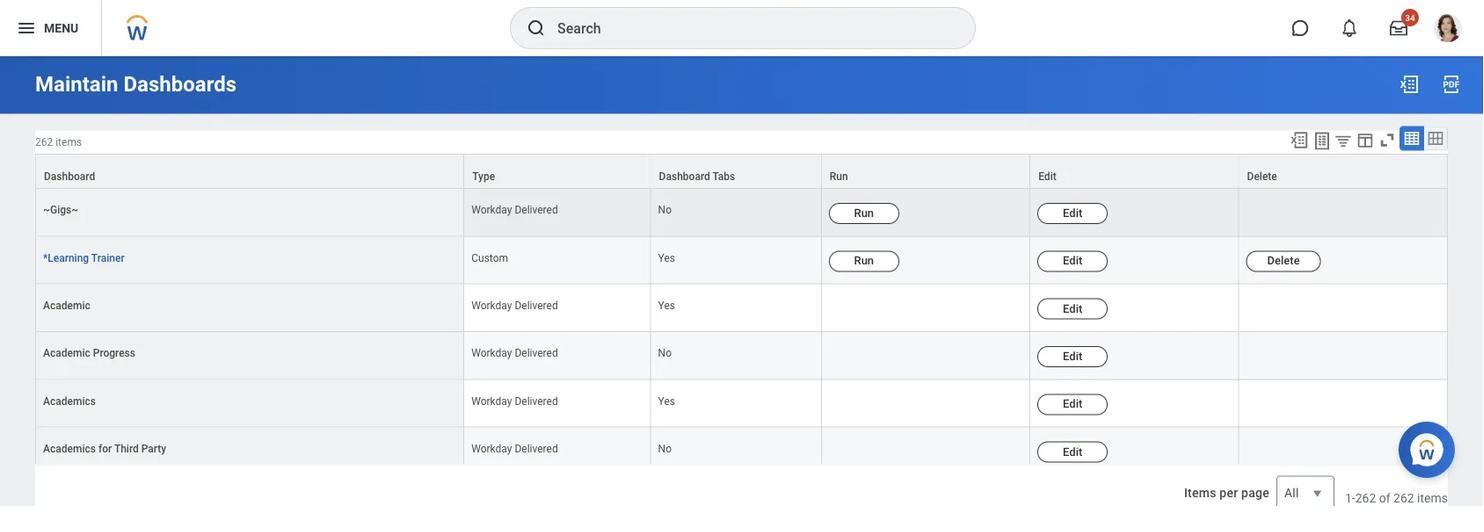 Task type: describe. For each thing, give the bounding box(es) containing it.
4 edit row from the top
[[35, 428, 1449, 475]]

run button for yes
[[829, 251, 900, 272]]

workday delivered for ~gigs~
[[472, 204, 558, 216]]

0 horizontal spatial items
[[56, 136, 82, 148]]

notifications large image
[[1341, 19, 1359, 37]]

dashboard button
[[36, 154, 464, 188]]

*learning
[[43, 251, 89, 264]]

delivered for ~gigs~
[[515, 204, 558, 216]]

yes for academic
[[658, 299, 675, 312]]

click to view/edit grid preferences image
[[1356, 131, 1376, 150]]

academic for academic
[[43, 299, 90, 312]]

academic progress
[[43, 347, 135, 359]]

1-262 of 262 items
[[1346, 492, 1449, 506]]

fullscreen image
[[1378, 131, 1398, 150]]

*learning trainer link
[[43, 251, 125, 264]]

progress
[[93, 347, 135, 359]]

export to excel image for items
[[1290, 131, 1310, 150]]

workday delivered for academics for third party
[[472, 443, 558, 455]]

1 no from the top
[[658, 204, 672, 216]]

no for for
[[658, 443, 672, 455]]

34
[[1406, 12, 1416, 23]]

menu button
[[0, 0, 101, 56]]

dashboard for dashboard tabs
[[659, 170, 710, 183]]

expand table image
[[1428, 130, 1445, 147]]

custom
[[472, 251, 508, 264]]

delivered for academic
[[515, 299, 558, 312]]

menu banner
[[0, 0, 1484, 56]]

edit button for second 'row' from the top
[[1038, 203, 1108, 224]]

for
[[98, 443, 112, 455]]

delete for delete popup button on the right of the page
[[1248, 170, 1278, 183]]

workday for academic
[[472, 299, 512, 312]]

0 horizontal spatial 262
[[35, 136, 53, 148]]

academics for third party
[[43, 443, 166, 455]]

2 edit row from the top
[[35, 332, 1449, 380]]

2 row from the top
[[35, 189, 1449, 237]]

select to filter grid data image
[[1334, 131, 1354, 150]]

row containing dashboard
[[35, 154, 1449, 189]]

delete button
[[1240, 154, 1448, 188]]

yes inside 'row'
[[658, 251, 675, 264]]

items inside 1-262 of 262 items status
[[1418, 492, 1449, 506]]

toolbar inside maintain dashboards main content
[[1282, 126, 1449, 154]]

party
[[141, 443, 166, 455]]

1 edit row from the top
[[35, 284, 1449, 332]]

view printable version (pdf) image
[[1442, 74, 1463, 95]]

academics for academics
[[43, 395, 96, 407]]

table image
[[1404, 130, 1421, 147]]

run for yes
[[855, 254, 874, 267]]

type button
[[465, 154, 651, 188]]

2 horizontal spatial 262
[[1394, 492, 1415, 506]]

academics for academics for third party
[[43, 443, 96, 455]]

3 edit row from the top
[[35, 380, 1449, 428]]

maintain dashboards main content
[[0, 56, 1484, 507]]

export to worksheets image
[[1312, 131, 1333, 152]]

workday for ~gigs~
[[472, 204, 512, 216]]

third
[[114, 443, 139, 455]]

dashboards
[[124, 72, 237, 97]]

dashboard tabs button
[[651, 154, 821, 188]]



Task type: locate. For each thing, give the bounding box(es) containing it.
262 down maintain
[[35, 136, 53, 148]]

type
[[473, 170, 495, 183]]

6 edit button from the top
[[1038, 442, 1108, 463]]

academics
[[43, 395, 96, 407], [43, 443, 96, 455]]

maintain dashboards
[[35, 72, 237, 97]]

0 vertical spatial yes
[[658, 251, 675, 264]]

run inside run popup button
[[830, 170, 848, 183]]

academic down *learning
[[43, 299, 90, 312]]

2 vertical spatial yes
[[658, 395, 675, 407]]

2 edit button from the top
[[1038, 251, 1108, 272]]

*learning trainer
[[43, 251, 125, 264]]

academic
[[43, 299, 90, 312], [43, 347, 90, 359]]

academic for academic progress
[[43, 347, 90, 359]]

search image
[[526, 18, 547, 39]]

1 academic from the top
[[43, 299, 90, 312]]

1 edit button from the top
[[1038, 203, 1108, 224]]

run
[[830, 170, 848, 183], [855, 206, 874, 219], [855, 254, 874, 267]]

maintain
[[35, 72, 118, 97]]

1 workday from the top
[[472, 204, 512, 216]]

delivered for academic progress
[[515, 347, 558, 359]]

3 no from the top
[[658, 443, 672, 455]]

delete for delete button
[[1268, 254, 1301, 267]]

run button
[[822, 154, 1030, 188]]

delete inside popup button
[[1248, 170, 1278, 183]]

2 workday from the top
[[472, 299, 512, 312]]

2 run button from the top
[[829, 251, 900, 272]]

no for progress
[[658, 347, 672, 359]]

delivered for academics for third party
[[515, 443, 558, 455]]

0 vertical spatial run
[[830, 170, 848, 183]]

items
[[56, 136, 82, 148], [1418, 492, 1449, 506]]

1 horizontal spatial items
[[1418, 492, 1449, 506]]

0 vertical spatial no
[[658, 204, 672, 216]]

run button
[[829, 203, 900, 224], [829, 251, 900, 272]]

workday for academic progress
[[472, 347, 512, 359]]

no
[[658, 204, 672, 216], [658, 347, 672, 359], [658, 443, 672, 455]]

2 delivered from the top
[[515, 299, 558, 312]]

export to excel image for dashboards
[[1399, 74, 1420, 95]]

tabs
[[713, 170, 735, 183]]

3 row from the top
[[35, 237, 1449, 284]]

34 button
[[1380, 9, 1420, 47]]

workday delivered inside 'row'
[[472, 204, 558, 216]]

export to excel image
[[1399, 74, 1420, 95], [1290, 131, 1310, 150]]

0 vertical spatial run button
[[829, 203, 900, 224]]

yes
[[658, 251, 675, 264], [658, 299, 675, 312], [658, 395, 675, 407]]

edit button for 1st 'row' from the bottom
[[1038, 251, 1108, 272]]

of
[[1380, 492, 1391, 506]]

dashboard
[[44, 170, 95, 183], [659, 170, 710, 183]]

items down maintain
[[56, 136, 82, 148]]

workday delivered
[[472, 204, 558, 216], [472, 299, 558, 312], [472, 347, 558, 359], [472, 395, 558, 407], [472, 443, 558, 455]]

4 delivered from the top
[[515, 395, 558, 407]]

dashboard left tabs
[[659, 170, 710, 183]]

1 vertical spatial export to excel image
[[1290, 131, 1310, 150]]

delivered inside 'row'
[[515, 204, 558, 216]]

items per page
[[1185, 486, 1270, 501]]

inbox large image
[[1391, 19, 1408, 37]]

2 academics from the top
[[43, 443, 96, 455]]

dashboard for dashboard
[[44, 170, 95, 183]]

5 workday from the top
[[472, 443, 512, 455]]

5 workday delivered from the top
[[472, 443, 558, 455]]

delivered for academics
[[515, 395, 558, 407]]

~gigs~
[[43, 204, 78, 216]]

1 workday delivered from the top
[[472, 204, 558, 216]]

3 workday from the top
[[472, 347, 512, 359]]

4 workday from the top
[[472, 395, 512, 407]]

4 workday delivered from the top
[[472, 395, 558, 407]]

262 left of
[[1356, 492, 1377, 506]]

yes for academics
[[658, 395, 675, 407]]

edit button
[[1031, 154, 1239, 188]]

workday for academics for third party
[[472, 443, 512, 455]]

workday
[[472, 204, 512, 216], [472, 299, 512, 312], [472, 347, 512, 359], [472, 395, 512, 407], [472, 443, 512, 455]]

2 vertical spatial run
[[855, 254, 874, 267]]

run for no
[[855, 206, 874, 219]]

Search Workday  search field
[[558, 9, 939, 47]]

delete inside button
[[1268, 254, 1301, 267]]

workday for academics
[[472, 395, 512, 407]]

3 edit button from the top
[[1038, 298, 1108, 319]]

dashboard inside dashboard tabs popup button
[[659, 170, 710, 183]]

edit inside popup button
[[1039, 170, 1057, 183]]

2 workday delivered from the top
[[472, 299, 558, 312]]

0 horizontal spatial dashboard
[[44, 170, 95, 183]]

3 delivered from the top
[[515, 347, 558, 359]]

profile logan mcneil image
[[1435, 14, 1463, 46]]

1-262 of 262 items status
[[1346, 490, 1449, 507]]

1 vertical spatial run
[[855, 206, 874, 219]]

1 vertical spatial no
[[658, 347, 672, 359]]

page
[[1242, 486, 1270, 501]]

edit
[[1039, 170, 1057, 183], [1063, 206, 1083, 219], [1063, 254, 1083, 267], [1063, 302, 1083, 315], [1063, 349, 1083, 363], [1063, 397, 1083, 410], [1063, 445, 1083, 458]]

dashboard inside dashboard popup button
[[44, 170, 95, 183]]

1 vertical spatial yes
[[658, 299, 675, 312]]

export to excel image left export to worksheets image on the top right of the page
[[1290, 131, 1310, 150]]

1-
[[1346, 492, 1356, 506]]

1 dashboard from the left
[[44, 170, 95, 183]]

per
[[1220, 486, 1239, 501]]

workday delivered for academics
[[472, 395, 558, 407]]

3 yes from the top
[[658, 395, 675, 407]]

1 academics from the top
[[43, 395, 96, 407]]

262 items
[[35, 136, 82, 148]]

2 dashboard from the left
[[659, 170, 710, 183]]

academics left the for
[[43, 443, 96, 455]]

2 yes from the top
[[658, 299, 675, 312]]

workday delivered for academic progress
[[472, 347, 558, 359]]

items per page element
[[1182, 466, 1335, 507]]

1 vertical spatial run button
[[829, 251, 900, 272]]

1 vertical spatial delete
[[1268, 254, 1301, 267]]

items right of
[[1418, 492, 1449, 506]]

export to excel image left 'view printable version (pdf)' image at top
[[1399, 74, 1420, 95]]

toolbar
[[1282, 126, 1449, 154]]

1 delivered from the top
[[515, 204, 558, 216]]

edit button for 2nd edit row from the top of the maintain dashboards main content
[[1038, 346, 1108, 367]]

workday delivered for academic
[[472, 299, 558, 312]]

1 vertical spatial academic
[[43, 347, 90, 359]]

cell
[[1240, 189, 1449, 237], [822, 284, 1031, 332], [1240, 284, 1449, 332], [822, 332, 1031, 380], [1240, 332, 1449, 380], [822, 380, 1031, 428], [1240, 380, 1449, 428], [822, 428, 1031, 475], [1240, 428, 1449, 475]]

delete button
[[1247, 251, 1322, 272]]

edit button for fourth edit row from the top of the maintain dashboards main content
[[1038, 442, 1108, 463]]

academic left progress on the left bottom of page
[[43, 347, 90, 359]]

edit button
[[1038, 203, 1108, 224], [1038, 251, 1108, 272], [1038, 298, 1108, 319], [1038, 346, 1108, 367], [1038, 394, 1108, 415], [1038, 442, 1108, 463]]

262 right of
[[1394, 492, 1415, 506]]

row
[[35, 154, 1449, 189], [35, 189, 1449, 237], [35, 237, 1449, 284]]

0 vertical spatial academic
[[43, 299, 90, 312]]

0 vertical spatial delete
[[1248, 170, 1278, 183]]

0 vertical spatial items
[[56, 136, 82, 148]]

5 delivered from the top
[[515, 443, 558, 455]]

1 vertical spatial items
[[1418, 492, 1449, 506]]

dashboard tabs
[[659, 170, 735, 183]]

trainer
[[91, 251, 125, 264]]

delete
[[1248, 170, 1278, 183], [1268, 254, 1301, 267]]

dashboard up ~gigs~
[[44, 170, 95, 183]]

262
[[35, 136, 53, 148], [1356, 492, 1377, 506], [1394, 492, 1415, 506]]

4 edit button from the top
[[1038, 346, 1108, 367]]

2 academic from the top
[[43, 347, 90, 359]]

1 row from the top
[[35, 154, 1449, 189]]

academics down academic progress
[[43, 395, 96, 407]]

1 horizontal spatial dashboard
[[659, 170, 710, 183]]

3 workday delivered from the top
[[472, 347, 558, 359]]

1 yes from the top
[[658, 251, 675, 264]]

delivered
[[515, 204, 558, 216], [515, 299, 558, 312], [515, 347, 558, 359], [515, 395, 558, 407], [515, 443, 558, 455]]

items
[[1185, 486, 1217, 501]]

0 horizontal spatial export to excel image
[[1290, 131, 1310, 150]]

5 edit button from the top
[[1038, 394, 1108, 415]]

run button for no
[[829, 203, 900, 224]]

justify image
[[16, 18, 37, 39]]

menu
[[44, 21, 78, 35]]

1 run button from the top
[[829, 203, 900, 224]]

0 vertical spatial academics
[[43, 395, 96, 407]]

2 no from the top
[[658, 347, 672, 359]]

2 vertical spatial no
[[658, 443, 672, 455]]

edit row
[[35, 284, 1449, 332], [35, 332, 1449, 380], [35, 380, 1449, 428], [35, 428, 1449, 475]]

1 horizontal spatial export to excel image
[[1399, 74, 1420, 95]]

1 horizontal spatial 262
[[1356, 492, 1377, 506]]

1 vertical spatial academics
[[43, 443, 96, 455]]

0 vertical spatial export to excel image
[[1399, 74, 1420, 95]]



Task type: vqa. For each thing, say whether or not it's contained in the screenshot.
1st Run button from the bottom of the the Maintain Dashboards main content
yes



